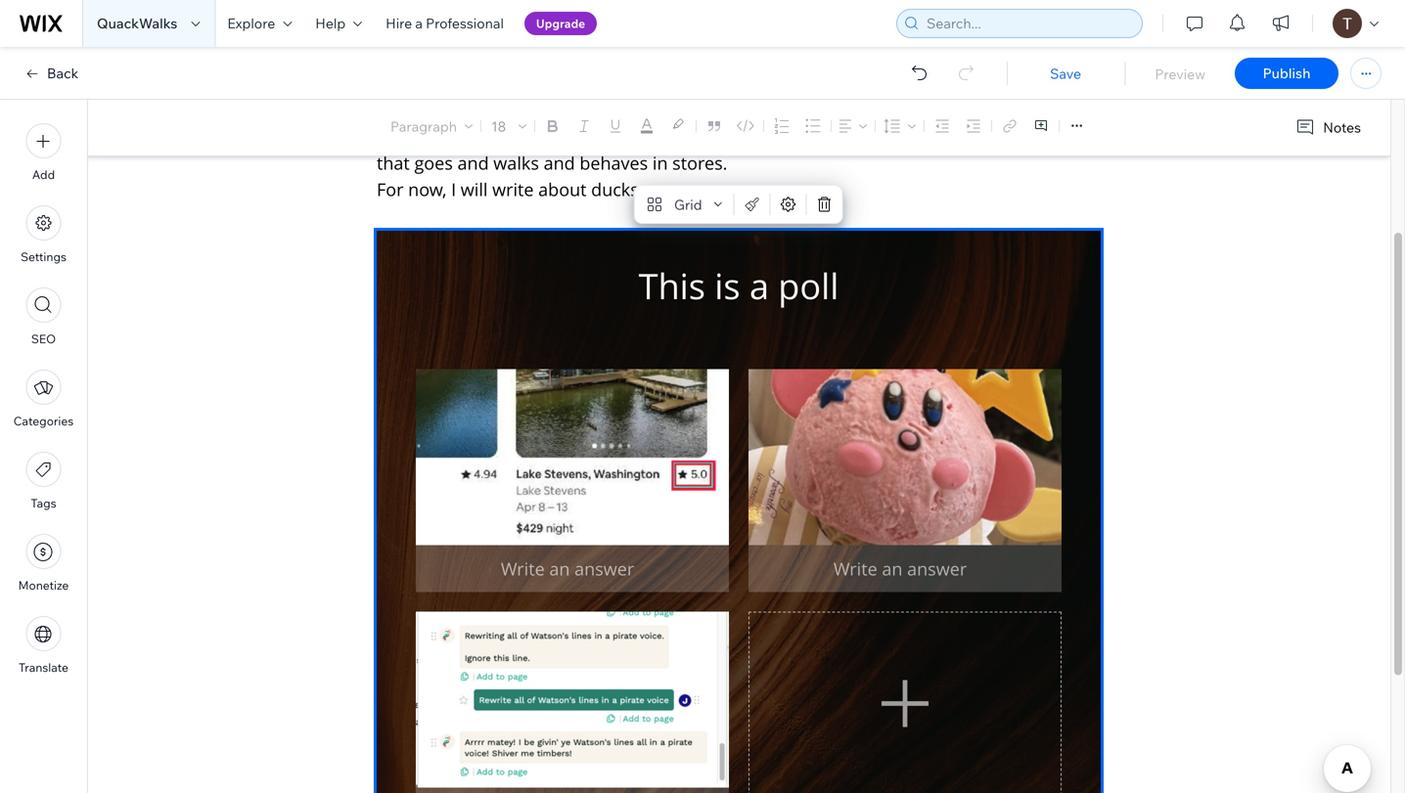 Task type: describe. For each thing, give the bounding box(es) containing it.
this for this is a button that will take you somewhere
[[796, 114, 822, 133]]

0 horizontal spatial a
[[415, 15, 423, 32]]

This is a poll text field
[[416, 265, 1062, 350]]

grid
[[674, 196, 702, 213]]

hire a professional
[[386, 15, 504, 32]]

seo
[[31, 332, 56, 346]]

upgrade
[[536, 16, 585, 31]]

button
[[851, 114, 894, 133]]

settings
[[21, 250, 66, 264]]

monetize
[[18, 578, 69, 593]]

1 horizontal spatial i
[[715, 98, 720, 122]]

notes button
[[1288, 114, 1367, 141]]

hire a professional link
[[374, 0, 516, 47]]

monetize button
[[18, 534, 69, 593]]

0 vertical spatial ducks.
[[611, 98, 664, 122]]

paragraph
[[390, 118, 457, 135]]

Search... field
[[921, 10, 1136, 37]]

upgrade button
[[524, 12, 597, 35]]

settings button
[[21, 206, 66, 264]]

writing
[[497, 98, 554, 122]]

0 vertical spatial about
[[559, 98, 607, 122]]

this for this is just me writing about ducks. later i will talk about a real and not fake duck that goes and walks and behaves in stores. for now, i will write about ducks.
[[377, 98, 410, 122]]

1 horizontal spatial will
[[461, 178, 488, 201]]

hire
[[386, 15, 412, 32]]

translate button
[[19, 617, 68, 675]]

professional
[[426, 15, 504, 32]]

is for a
[[826, 114, 836, 133]]

and left not
[[555, 125, 587, 148]]

0 horizontal spatial i
[[451, 178, 456, 201]]

stores.
[[672, 151, 728, 175]]

grid button
[[639, 191, 730, 218]]

add button
[[26, 123, 61, 182]]

1 vertical spatial write an answer text field
[[416, 788, 729, 794]]

goes
[[414, 151, 453, 175]]

take
[[952, 114, 979, 133]]

back
[[47, 65, 78, 82]]

just
[[432, 98, 462, 122]]

categories
[[14, 414, 74, 429]]

real
[[510, 125, 551, 148]]

seo button
[[26, 288, 61, 346]]

this is a button that will take you somewhere
[[796, 114, 1084, 133]]

write
[[492, 178, 534, 201]]

for
[[377, 178, 404, 201]]

tags button
[[26, 452, 61, 511]]



Task type: locate. For each thing, give the bounding box(es) containing it.
you
[[982, 114, 1006, 133]]

1 vertical spatial i
[[451, 178, 456, 201]]

is inside button
[[826, 114, 836, 133]]

later
[[668, 98, 711, 122]]

i right now,
[[451, 178, 456, 201]]

Write an answer text field
[[749, 545, 1062, 592], [416, 788, 729, 794]]

duck
[[677, 125, 717, 148]]

2 horizontal spatial will
[[927, 114, 948, 133]]

translate
[[19, 661, 68, 675]]

publish
[[1263, 65, 1311, 82]]

1 vertical spatial that
[[377, 151, 410, 175]]

and
[[555, 125, 587, 148], [458, 151, 489, 175], [544, 151, 575, 175]]

a left the button
[[840, 114, 847, 133]]

Write an answer text field
[[416, 545, 729, 592]]

1 horizontal spatial that
[[898, 114, 924, 133]]

somewhere
[[1010, 114, 1084, 133]]

a right hire
[[415, 15, 423, 32]]

will inside this is a button that will take you somewhere button
[[927, 114, 948, 133]]

that
[[898, 114, 924, 133], [377, 151, 410, 175]]

a inside this is just me writing about ducks. later i will talk about a real and not fake duck that goes and walks and behaves in stores. for now, i will write about ducks.
[[496, 125, 505, 148]]

ducks. up "fake"
[[611, 98, 664, 122]]

tags
[[31, 496, 56, 511]]

not
[[591, 125, 628, 148]]

that inside button
[[898, 114, 924, 133]]

ducks.
[[611, 98, 664, 122], [591, 178, 644, 201]]

0 vertical spatial that
[[898, 114, 924, 133]]

behaves
[[580, 151, 648, 175]]

about up not
[[559, 98, 607, 122]]

0 vertical spatial write an answer text field
[[749, 545, 1062, 592]]

2 vertical spatial about
[[538, 178, 587, 201]]

about down me
[[443, 125, 491, 148]]

is inside this is just me writing about ducks. later i will talk about a real and not fake duck that goes and walks and behaves in stores. for now, i will write about ducks.
[[415, 98, 428, 122]]

ducks. down behaves
[[591, 178, 644, 201]]

categories button
[[14, 370, 74, 429]]

add
[[32, 167, 55, 182]]

save
[[1050, 65, 1081, 82]]

0 horizontal spatial this
[[377, 98, 410, 122]]

0 horizontal spatial write an answer text field
[[416, 788, 729, 794]]

publish button
[[1235, 58, 1339, 89]]

a
[[415, 15, 423, 32], [840, 114, 847, 133], [496, 125, 505, 148]]

1 horizontal spatial a
[[496, 125, 505, 148]]

help button
[[304, 0, 374, 47]]

talk
[[408, 125, 438, 148]]

1 horizontal spatial this
[[796, 114, 822, 133]]

will left 'write'
[[461, 178, 488, 201]]

save button
[[1026, 65, 1105, 82]]

about
[[559, 98, 607, 122], [443, 125, 491, 148], [538, 178, 587, 201]]

i
[[715, 98, 720, 122], [451, 178, 456, 201]]

will left "take"
[[927, 114, 948, 133]]

1 horizontal spatial write an answer text field
[[749, 545, 1062, 592]]

0 horizontal spatial that
[[377, 151, 410, 175]]

is left just at the left
[[415, 98, 428, 122]]

0 horizontal spatial is
[[415, 98, 428, 122]]

this up the talk
[[377, 98, 410, 122]]

is for just
[[415, 98, 428, 122]]

this left the button
[[796, 114, 822, 133]]

1 vertical spatial about
[[443, 125, 491, 148]]

i right later at the top
[[715, 98, 720, 122]]

and right 'goes'
[[458, 151, 489, 175]]

this is a button that will take you somewhere button
[[785, 102, 1096, 146]]

0 horizontal spatial will
[[377, 125, 404, 148]]

quackwalks
[[97, 15, 177, 32]]

a inside button
[[840, 114, 847, 133]]

menu containing add
[[0, 112, 87, 687]]

fake
[[632, 125, 673, 148]]

a left real
[[496, 125, 505, 148]]

will left the talk
[[377, 125, 404, 148]]

this inside button
[[796, 114, 822, 133]]

menu
[[0, 112, 87, 687]]

explore
[[227, 15, 275, 32]]

1 vertical spatial ducks.
[[591, 178, 644, 201]]

that up for
[[377, 151, 410, 175]]

about right 'write'
[[538, 178, 587, 201]]

is
[[415, 98, 428, 122], [826, 114, 836, 133]]

this
[[377, 98, 410, 122], [796, 114, 822, 133]]

and down real
[[544, 151, 575, 175]]

walks
[[493, 151, 539, 175]]

help
[[315, 15, 346, 32]]

back button
[[23, 65, 78, 82]]

will
[[927, 114, 948, 133], [377, 125, 404, 148], [461, 178, 488, 201]]

that inside this is just me writing about ducks. later i will talk about a real and not fake duck that goes and walks and behaves in stores. for now, i will write about ducks.
[[377, 151, 410, 175]]

is left the button
[[826, 114, 836, 133]]

notes
[[1323, 119, 1361, 136]]

in
[[653, 151, 668, 175]]

1 horizontal spatial is
[[826, 114, 836, 133]]

now,
[[408, 178, 447, 201]]

paragraph button
[[387, 113, 477, 140]]

this inside this is just me writing about ducks. later i will talk about a real and not fake duck that goes and walks and behaves in stores. for now, i will write about ducks.
[[377, 98, 410, 122]]

2 horizontal spatial a
[[840, 114, 847, 133]]

0 vertical spatial i
[[715, 98, 720, 122]]

that right the button
[[898, 114, 924, 133]]

this is just me writing about ducks. later i will talk about a real and not fake duck that goes and walks and behaves in stores. for now, i will write about ducks.
[[377, 98, 732, 201]]

me
[[467, 98, 493, 122]]



Task type: vqa. For each thing, say whether or not it's contained in the screenshot.
Search for tools, apps, help & more... FIELD
no



